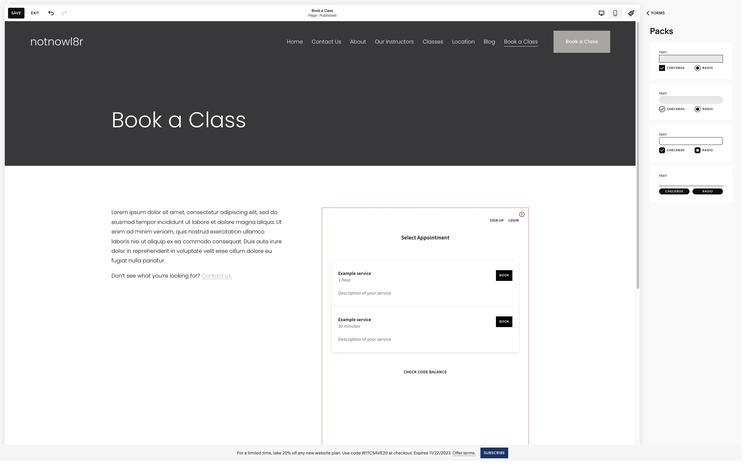 Task type: locate. For each thing, give the bounding box(es) containing it.
forms
[[652, 11, 665, 15]]

expires
[[414, 450, 428, 456]]

20%
[[283, 450, 291, 456]]

a inside book a class page · published
[[321, 8, 323, 13]]

for
[[237, 450, 243, 456]]

time,
[[262, 450, 272, 456]]

tab list
[[595, 8, 622, 18]]

book a class page · published
[[308, 8, 337, 17]]

book
[[312, 8, 320, 13]]

off
[[292, 450, 297, 456]]

1 horizontal spatial a
[[321, 8, 323, 13]]

a for for
[[244, 450, 247, 456]]

new
[[306, 450, 314, 456]]

a right for
[[244, 450, 247, 456]]

at
[[389, 450, 393, 456]]

a right book
[[321, 8, 323, 13]]

0 vertical spatial a
[[321, 8, 323, 13]]

1 vertical spatial a
[[244, 450, 247, 456]]

for a limited time, take 20% off any new website plan. use code w11csave20 at checkout. expires 11/22/2023. offer terms.
[[237, 450, 476, 456]]

0 horizontal spatial a
[[244, 450, 247, 456]]

terms.
[[463, 450, 476, 456]]

a
[[321, 8, 323, 13], [244, 450, 247, 456]]

forms button
[[640, 7, 672, 20]]

class
[[324, 8, 333, 13]]

save button
[[8, 8, 24, 18]]

limited
[[248, 450, 261, 456]]

plan.
[[332, 450, 341, 456]]

w11csave20
[[362, 450, 388, 456]]



Task type: vqa. For each thing, say whether or not it's contained in the screenshot.
the bottommost Field
no



Task type: describe. For each thing, give the bounding box(es) containing it.
a for book
[[321, 8, 323, 13]]

take
[[273, 450, 282, 456]]

save
[[11, 11, 21, 15]]

exit
[[31, 11, 39, 15]]

page
[[308, 13, 317, 17]]

website
[[315, 450, 331, 456]]

offer
[[453, 450, 462, 456]]

use
[[342, 450, 350, 456]]

checkout.
[[394, 450, 413, 456]]

11/22/2023.
[[429, 450, 452, 456]]

code
[[351, 450, 361, 456]]

published
[[320, 13, 337, 17]]

·
[[318, 13, 319, 17]]

subscribe
[[484, 451, 505, 455]]

any
[[298, 450, 305, 456]]

subscribe button
[[481, 448, 508, 458]]

exit button
[[28, 8, 42, 18]]

offer terms. link
[[453, 450, 476, 456]]

packs
[[650, 26, 673, 36]]



